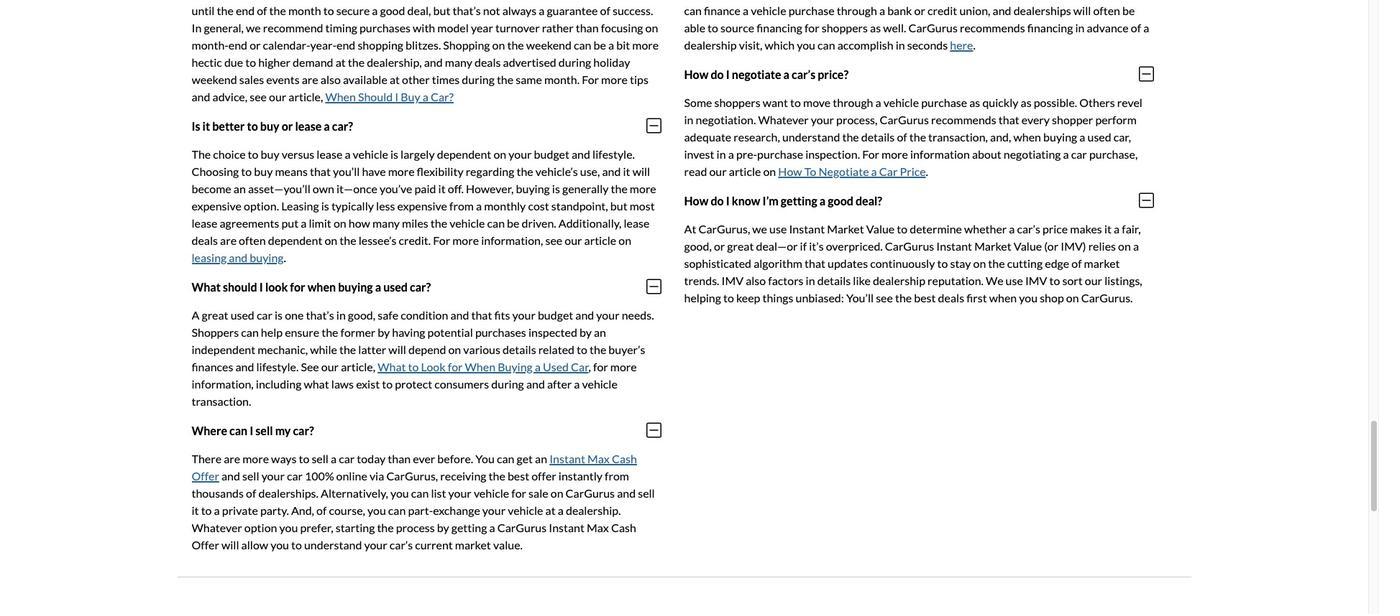 Task type: vqa. For each thing, say whether or not it's contained in the screenshot.
chevron left image
no



Task type: locate. For each thing, give the bounding box(es) containing it.
a great used car is one that's in good, safe condition and that fits your budget and your needs. shoppers can help ensure the former by having potential purchases inspected by an independent mechanic, while the latter will depend on various details related to the buyer's finances and lifestyle. see our article,
[[192, 309, 654, 374]]

overpriced.
[[826, 240, 883, 253]]

buy
[[401, 90, 421, 104]]

on inside some shoppers want to move through a vehicle purchase as quickly as possible. others revel in negotiation. whatever your process, cargurus recommends that every shopper perform adequate research, understand the details of the transaction, and, when buying a used car, invest in a pre-purchase inspection. for more information about negotiating a car purchase, read our article on
[[763, 165, 776, 179]]

to inside 'dropdown button'
[[247, 119, 258, 133]]

getting inside and sell your car 100% online via cargurus, receiving the best offer instantly from thousands of dealerships. alternatively, you can list your vehicle for sale on cargurus and sell it to a private party. and, of course, you can part-exchange your vehicle at a dealership. whatever option you prefer, starting the process by getting a cargurus instant max cash offer will allow you to understand your car's current market value.
[[451, 522, 487, 535]]

more right bit
[[632, 38, 659, 52]]

what for what to look for when buying a used car
[[378, 361, 406, 374]]

0 horizontal spatial purchases
[[360, 21, 411, 35]]

1 cash from the top
[[612, 453, 637, 466]]

1 vertical spatial good,
[[348, 309, 376, 322]]

an inside a great used car is one that's in good, safe condition and that fits your budget and your needs. shoppers can help ensure the former by having potential purchases inspected by an independent mechanic, while the latter will depend on various details related to the buyer's finances and lifestyle. see our article,
[[594, 326, 606, 340]]

weekend down the hectic at the top left of the page
[[192, 73, 237, 87]]

2 cash from the top
[[611, 522, 636, 535]]

0 vertical spatial dependent
[[437, 148, 491, 161]]

1 horizontal spatial deals
[[475, 56, 501, 69]]

1 horizontal spatial what
[[378, 361, 406, 374]]

to inside a great used car is one that's in good, safe condition and that fits your budget and your needs. shoppers can help ensure the former by having potential purchases inspected by an independent mechanic, while the latter will depend on various details related to the buyer's finances and lifestyle. see our article,
[[577, 343, 588, 357]]

instant
[[789, 222, 825, 236], [937, 240, 972, 253], [550, 453, 585, 466], [549, 522, 585, 535]]

1 horizontal spatial dealership
[[873, 274, 926, 288]]

article, inside there are a handful of tips for timing your next car purchase. many shoppers swear by waiting until the end of the month to secure a good deal, but that's not always a guarantee of success. in general, we recommend timing purchases with model year turnover rather than focusing on month-end or calendar-year-end shopping blitzes. shopping on the weekend can be a bit more hectic due to higher demand at the dealership, and many deals advertised during holiday weekend sales events are also available at other times during the same month. for more tips and advice, see our article,
[[289, 90, 323, 104]]

for left the sale
[[512, 487, 526, 501]]

end up due
[[229, 38, 247, 52]]

article, inside a great used car is one that's in good, safe condition and that fits your budget and your needs. shoppers can help ensure the former by having potential purchases inspected by an independent mechanic, while the latter will depend on various details related to the buyer's finances and lifestyle. see our article,
[[341, 361, 376, 374]]

algorithm
[[754, 257, 803, 271]]

good
[[380, 4, 405, 17], [828, 194, 854, 208]]

market left value.
[[455, 539, 491, 553]]

holiday
[[594, 56, 630, 69]]

when right 'look'
[[308, 280, 336, 294]]

process,
[[837, 113, 878, 127]]

1 horizontal spatial getting
[[781, 194, 818, 208]]

the left process on the bottom of page
[[377, 522, 394, 535]]

that inside a great used car is one that's in good, safe condition and that fits your budget and your needs. shoppers can help ensure the former by having potential purchases inspected by an independent mechanic, while the latter will depend on various details related to the buyer's finances and lifestyle. see our article,
[[471, 309, 492, 322]]

on inside a great used car is one that's in good, safe condition and that fits your budget and your needs. shoppers can help ensure the former by having potential purchases inspected by an independent mechanic, while the latter will depend on various details related to the buyer's finances and lifestyle. see our article,
[[448, 343, 461, 357]]

2 vertical spatial car?
[[293, 424, 314, 438]]

it inside the at cargurus, we use instant market value to determine whether a car's price makes it a fair, good, or great deal—or if it's overpriced. cargurus instant market value (or imv) relies on a sophisticated algorithm that updates continuously to stay on the cutting edge of market trends. imv also factors in details like dealership reputation. we use imv to sort our listings, helping to keep things unbiased: you'll see the best deals first when you shop on cargurus.
[[1105, 222, 1112, 236]]

my
[[275, 424, 291, 438]]

often inside . shoppers can finance a vehicle purchase through a bank or credit union, and dealerships will often be able to source financing for shoppers as well. cargurus recommends financing in advance of a dealership visit, which you can accomplish in seconds
[[1094, 4, 1121, 17]]

and up "dealership."
[[617, 487, 636, 501]]

advice,
[[213, 90, 248, 104]]

what to look for when buying a used car
[[378, 361, 589, 374]]

details up buying
[[503, 343, 536, 357]]

buying
[[498, 361, 533, 374]]

1 horizontal spatial often
[[1094, 4, 1121, 17]]

the left same
[[497, 73, 514, 87]]

on down most
[[619, 234, 632, 248]]

0 vertical spatial buy
[[260, 119, 279, 133]]

information,
[[481, 234, 543, 248], [192, 378, 254, 391]]

1 horizontal spatial whatever
[[758, 113, 809, 127]]

receiving
[[440, 470, 487, 484]]

1 horizontal spatial than
[[576, 21, 599, 35]]

minus square image
[[1139, 66, 1154, 83], [646, 422, 661, 440]]

max inside instant max cash offer
[[588, 453, 610, 466]]

the down turnover
[[507, 38, 524, 52]]

car? inside dropdown button
[[293, 424, 314, 438]]

0 horizontal spatial for
[[433, 234, 450, 248]]

tips down holiday
[[630, 73, 649, 87]]

how do i negotiate a car's price?
[[684, 67, 849, 81]]

0 vertical spatial car?
[[332, 119, 353, 133]]

value.
[[493, 539, 523, 553]]

sophisticated
[[684, 257, 752, 271]]

2 vertical spatial used
[[231, 309, 254, 322]]

car left purchase,
[[1071, 148, 1087, 161]]

deals
[[475, 56, 501, 69], [192, 234, 218, 248], [938, 292, 965, 305]]

2 do from the top
[[711, 194, 724, 208]]

shoppers up advance
[[1098, 0, 1146, 0]]

0 vertical spatial good,
[[684, 240, 712, 253]]

one
[[285, 309, 304, 322]]

0 horizontal spatial car's
[[390, 539, 413, 553]]

instant max cash offer link
[[192, 453, 637, 484]]

whatever inside some shoppers want to move through a vehicle purchase as quickly as possible. others revel in negotiation. whatever your process, cargurus recommends that every shopper perform adequate research, understand the details of the transaction, and, when buying a used car, invest in a pre-purchase inspection. for more information about negotiating a car purchase, read our article on
[[758, 113, 809, 127]]

keep
[[736, 292, 761, 305]]

lifestyle. inside the choice to buy versus lease a vehicle is largely dependent on your budget and lifestyle. choosing to buy means that you'll have more flexibility regarding the vehicle's use, and it will become an asset—you'll own it—once you've paid it off. however, buying is generally the more expensive option. leasing is typically less expensive from a monthly cost standpoint, but most lease agreements put a limit on how many miles the vehicle can be driven. additionally, lease deals are often dependent on the lessee's credit. for more information, see our article on leasing and buying .
[[593, 148, 635, 161]]

1 horizontal spatial great
[[727, 240, 754, 253]]

for inside , for more information, including what laws exist to protect consumers during and after a vehicle transaction.
[[593, 361, 608, 374]]

to
[[805, 165, 817, 179]]

imv down the sophisticated
[[722, 274, 744, 288]]

year
[[471, 21, 493, 35]]

1 horizontal spatial shoppers
[[715, 96, 761, 110]]

recommends up transaction,
[[931, 113, 997, 127]]

tips up month
[[304, 0, 322, 0]]

2 there from the top
[[192, 453, 222, 466]]

1 vertical spatial shoppers
[[822, 21, 868, 35]]

credit.
[[399, 234, 431, 248]]

minus square image inside how do i negotiate a car's price? dropdown button
[[1139, 66, 1154, 83]]

recommends inside some shoppers want to move through a vehicle purchase as quickly as possible. others revel in negotiation. whatever your process, cargurus recommends that every shopper perform adequate research, understand the details of the transaction, and, when buying a used car, invest in a pre-purchase inspection. for more information about negotiating a car purchase, read our article on
[[931, 113, 997, 127]]

1 vertical spatial best
[[508, 470, 529, 484]]

your down "ways"
[[262, 470, 285, 484]]

are down demand
[[302, 73, 318, 87]]

an
[[234, 182, 246, 196], [594, 326, 606, 340], [535, 453, 547, 466]]

1 vertical spatial car's
[[1017, 222, 1041, 236]]

2 horizontal spatial car?
[[410, 280, 431, 294]]

0 vertical spatial weekend
[[526, 38, 572, 52]]

to
[[323, 4, 334, 17], [708, 21, 718, 35], [245, 56, 256, 69], [790, 96, 801, 110], [247, 119, 258, 133], [248, 148, 259, 161], [241, 165, 252, 179], [897, 222, 908, 236], [937, 257, 948, 271], [1050, 274, 1060, 288], [723, 292, 734, 305], [577, 343, 588, 357], [408, 361, 419, 374], [382, 378, 393, 391], [299, 453, 309, 466], [201, 504, 212, 518], [291, 539, 302, 553]]

1 horizontal spatial details
[[818, 274, 851, 288]]

0 horizontal spatial good,
[[348, 309, 376, 322]]

0 vertical spatial how
[[684, 67, 709, 81]]

vehicle inside some shoppers want to move through a vehicle purchase as quickly as possible. others revel in negotiation. whatever your process, cargurus recommends that every shopper perform adequate research, understand the details of the transaction, and, when buying a used car, invest in a pre-purchase inspection. for more information about negotiating a car purchase, read our article on
[[884, 96, 919, 110]]

to down how do i know i'm getting a good deal? dropdown button
[[897, 222, 908, 236]]

information, inside , for more information, including what laws exist to protect consumers during and after a vehicle transaction.
[[192, 378, 254, 391]]

from down off. on the left top
[[450, 199, 474, 213]]

more
[[632, 38, 659, 52], [601, 73, 628, 87], [882, 148, 908, 161], [388, 165, 415, 179], [630, 182, 656, 196], [453, 234, 479, 248], [610, 361, 637, 374], [242, 453, 269, 466]]

minus square image for a great used car is one that's in good, safe condition and that fits your budget and your needs. shoppers can help ensure the former by having potential purchases inspected by an independent mechanic, while the latter will depend on various details related to the buyer's finances and lifestyle. see our article,
[[646, 279, 661, 296]]

or up "higher"
[[250, 38, 261, 52]]

become
[[192, 182, 231, 196]]

cargurus.
[[1081, 292, 1133, 305]]

getting down exchange
[[451, 522, 487, 535]]

1 horizontal spatial article,
[[341, 361, 376, 374]]

1 vertical spatial an
[[594, 326, 606, 340]]

invest
[[684, 148, 715, 161]]

to down choice
[[241, 165, 252, 179]]

0 vertical spatial details
[[861, 130, 895, 144]]

that up own
[[310, 165, 331, 179]]

by inside and sell your car 100% online via cargurus, receiving the best offer instantly from thousands of dealerships. alternatively, you can list your vehicle for sale on cargurus and sell it to a private party. and, of course, you can part-exchange your vehicle at a dealership. whatever option you prefer, starting the process by getting a cargurus instant max cash offer will allow you to understand your car's current market value.
[[437, 522, 449, 535]]

times
[[432, 73, 460, 87]]

in up unbiased:
[[806, 274, 815, 288]]

budget inside a great used car is one that's in good, safe condition and that fits your budget and your needs. shoppers can help ensure the former by having potential purchases inspected by an independent mechanic, while the latter will depend on various details related to the buyer's finances and lifestyle. see our article,
[[538, 309, 573, 322]]

for up the price?
[[805, 21, 820, 35]]

buying
[[1044, 130, 1078, 144], [516, 182, 550, 196], [250, 251, 284, 265], [338, 280, 373, 294]]

good down next
[[380, 4, 405, 17]]

1 horizontal spatial expensive
[[397, 199, 447, 213]]

minus square image for some shoppers want to move through a vehicle purchase as quickly as possible. others revel in negotiation. whatever your process, cargurus recommends that every shopper perform adequate research, understand the details of the transaction, and, when buying a used car, invest in a pre-purchase inspection. for more information about negotiating a car purchase, read our article on
[[1139, 66, 1154, 83]]

read
[[684, 165, 707, 179]]

for up secure
[[324, 0, 339, 0]]

recommends down union,
[[960, 21, 1025, 35]]

2 imv from the left
[[1026, 274, 1047, 288]]

0 vertical spatial used
[[1088, 130, 1112, 144]]

do inside how do i negotiate a car's price? dropdown button
[[711, 67, 724, 81]]

1 horizontal spatial we
[[753, 222, 767, 236]]

is down vehicle's
[[552, 182, 560, 196]]

purchases up the shopping
[[360, 21, 411, 35]]

great right a
[[202, 309, 228, 322]]

great inside the at cargurus, we use instant market value to determine whether a car's price makes it a fair, good, or great deal—or if it's overpriced. cargurus instant market value (or imv) relies on a sophisticated algorithm that updates continuously to stay on the cutting edge of market trends. imv also factors in details like dealership reputation. we use imv to sort our listings, helping to keep things unbiased: you'll see the best deals first when you shop on cargurus.
[[727, 240, 754, 253]]

car? up you'll
[[332, 119, 353, 133]]

max inside and sell your car 100% online via cargurus, receiving the best offer instantly from thousands of dealerships. alternatively, you can list your vehicle for sale on cargurus and sell it to a private party. and, of course, you can part-exchange your vehicle at a dealership. whatever option you prefer, starting the process by getting a cargurus instant max cash offer will allow you to understand your car's current market value.
[[587, 522, 609, 535]]

for
[[324, 0, 339, 0], [805, 21, 820, 35], [290, 280, 305, 294], [448, 361, 463, 374], [593, 361, 608, 374], [512, 487, 526, 501]]

at inside and sell your car 100% online via cargurus, receiving the best offer instantly from thousands of dealerships. alternatively, you can list your vehicle for sale on cargurus and sell it to a private party. and, of course, you can part-exchange your vehicle at a dealership. whatever option you prefer, starting the process by getting a cargurus instant max cash offer will allow you to understand your car's current market value.
[[546, 504, 556, 518]]

an inside the choice to buy versus lease a vehicle is largely dependent on your budget and lifestyle. choosing to buy means that you'll have more flexibility regarding the vehicle's use, and it will become an asset—you'll own it—once you've paid it off. however, buying is generally the more expensive option. leasing is typically less expensive from a monthly cost standpoint, but most lease agreements put a limit on how many miles the vehicle can be driven. additionally, lease deals are often dependent on the lessee's credit. for more information, see our article on leasing and buying .
[[234, 182, 246, 196]]

market up overpriced.
[[827, 222, 864, 236]]

or right bank
[[915, 4, 926, 17]]

dealership inside . shoppers can finance a vehicle purchase through a bank or credit union, and dealerships will often be able to source financing for shoppers as well. cargurus recommends financing in advance of a dealership visit, which you can accomplish in seconds
[[684, 38, 737, 52]]

good, up the former on the bottom
[[348, 309, 376, 322]]

tips
[[304, 0, 322, 0], [630, 73, 649, 87]]

1 vertical spatial market
[[455, 539, 491, 553]]

1 do from the top
[[711, 67, 724, 81]]

to right "ways"
[[299, 453, 309, 466]]

minus square image
[[646, 117, 661, 135], [1139, 192, 1154, 210], [646, 279, 661, 296]]

0 horizontal spatial than
[[388, 453, 411, 466]]

there for there are more ways to sell a car today than ever before. you can get an
[[192, 453, 222, 466]]

and left after
[[526, 378, 545, 391]]

the down process, at right top
[[842, 130, 859, 144]]

use up deal—or
[[770, 222, 787, 236]]

and up "use,"
[[572, 148, 590, 161]]

0 horizontal spatial often
[[239, 234, 266, 248]]

are down where can i sell my car?
[[224, 453, 240, 466]]

imv
[[722, 274, 744, 288], [1026, 274, 1047, 288]]

for right 'credit.'
[[433, 234, 450, 248]]

ever
[[413, 453, 435, 466]]

minus square image for the choice to buy versus lease a vehicle is largely dependent on your budget and lifestyle. choosing to buy means that you'll have more flexibility regarding the vehicle's use, and it will become an asset—you'll own it—once you've paid it off. however, buying is generally the more expensive option. leasing is typically less expensive from a monthly cost standpoint, but most lease agreements put a limit on how many miles the vehicle can be driven. additionally, lease deals are often dependent on the lessee's credit. for more information, see our article on
[[646, 117, 661, 135]]

is inside a great used car is one that's in good, safe condition and that fits your budget and your needs. shoppers can help ensure the former by having potential purchases inspected by an independent mechanic, while the latter will depend on various details related to the buyer's finances and lifestyle. see our article,
[[275, 309, 283, 322]]

0 horizontal spatial many
[[372, 217, 400, 230]]

article,
[[289, 90, 323, 104], [341, 361, 376, 374]]

2 vertical spatial car's
[[390, 539, 413, 553]]

deals inside the choice to buy versus lease a vehicle is largely dependent on your budget and lifestyle. choosing to buy means that you'll have more flexibility regarding the vehicle's use, and it will become an asset—you'll own it—once you've paid it off. however, buying is generally the more expensive option. leasing is typically less expensive from a monthly cost standpoint, but most lease agreements put a limit on how many miles the vehicle can be driven. additionally, lease deals are often dependent on the lessee's credit. for more information, see our article on leasing and buying .
[[192, 234, 218, 248]]

good, inside a great used car is one that's in good, safe condition and that fits your budget and your needs. shoppers can help ensure the former by having potential purchases inspected by an independent mechanic, while the latter will depend on various details related to the buyer's finances and lifestyle. see our article,
[[348, 309, 376, 322]]

where can i sell my car? button
[[192, 411, 661, 451]]

it—once
[[337, 182, 377, 196]]

will inside a great used car is one that's in good, safe condition and that fits your budget and your needs. shoppers can help ensure the former by having potential purchases inspected by an independent mechanic, while the latter will depend on various details related to the buyer's finances and lifestyle. see our article,
[[389, 343, 406, 357]]

our down while
[[321, 361, 339, 374]]

for inside and sell your car 100% online via cargurus, receiving the best offer instantly from thousands of dealerships. alternatively, you can list your vehicle for sale on cargurus and sell it to a private party. and, of course, you can part-exchange your vehicle at a dealership. whatever option you prefer, starting the process by getting a cargurus instant max cash offer will allow you to understand your car's current market value.
[[512, 487, 526, 501]]

be inside . shoppers can finance a vehicle purchase through a bank or credit union, and dealerships will often be able to source financing for shoppers as well. cargurus recommends financing in advance of a dealership visit, which you can accomplish in seconds
[[1123, 4, 1135, 17]]

1 imv from the left
[[722, 274, 744, 288]]

and inside . shoppers can finance a vehicle purchase through a bank or credit union, and dealerships will often be able to source financing for shoppers as well. cargurus recommends financing in advance of a dealership visit, which you can accomplish in seconds
[[993, 4, 1012, 17]]

0 vertical spatial many
[[445, 56, 472, 69]]

1 horizontal spatial lifestyle.
[[593, 148, 635, 161]]

0 vertical spatial car's
[[792, 67, 816, 81]]

i left 'look'
[[260, 280, 263, 294]]

information
[[911, 148, 970, 161]]

see
[[301, 361, 319, 374]]

0 vertical spatial we
[[246, 21, 261, 35]]

0 horizontal spatial imv
[[722, 274, 744, 288]]

1 vertical spatial do
[[711, 194, 724, 208]]

0 horizontal spatial market
[[827, 222, 864, 236]]

stay
[[950, 257, 971, 271]]

end
[[236, 4, 255, 17], [229, 38, 247, 52], [337, 38, 356, 52]]

2 vertical spatial minus square image
[[646, 279, 661, 296]]

will left the allow
[[221, 539, 239, 553]]

0 horizontal spatial dependent
[[268, 234, 322, 248]]

what inside dropdown button
[[192, 280, 221, 294]]

i inside dropdown button
[[250, 424, 253, 438]]

i
[[726, 67, 730, 81], [395, 90, 399, 104], [726, 194, 730, 208], [260, 280, 263, 294], [250, 424, 253, 438]]

do inside how do i know i'm getting a good deal? dropdown button
[[711, 194, 724, 208]]

what down leasing
[[192, 280, 221, 294]]

0 horizontal spatial whatever
[[192, 522, 242, 535]]

(or
[[1045, 240, 1059, 253]]

1 vertical spatial often
[[239, 234, 266, 248]]

how inside dropdown button
[[684, 67, 709, 81]]

i for look
[[260, 280, 263, 294]]

our inside a great used car is one that's in good, safe condition and that fits your budget and your needs. shoppers can help ensure the former by having potential purchases inspected by an independent mechanic, while the latter will depend on various details related to the buyer's finances and lifestyle. see our article,
[[321, 361, 339, 374]]

1 vertical spatial be
[[594, 38, 606, 52]]

cash up "dealership."
[[612, 453, 637, 466]]

at down dealership,
[[390, 73, 400, 87]]

waiting
[[620, 0, 657, 0]]

do for know
[[711, 194, 724, 208]]

1 horizontal spatial minus square image
[[1139, 66, 1154, 83]]

look
[[265, 280, 288, 294]]

0 vertical spatial understand
[[782, 130, 840, 144]]

when inside some shoppers want to move through a vehicle purchase as quickly as possible. others revel in negotiation. whatever your process, cargurus recommends that every shopper perform adequate research, understand the details of the transaction, and, when buying a used car, invest in a pre-purchase inspection. for more information about negotiating a car purchase, read our article on
[[1014, 130, 1041, 144]]

sort
[[1063, 274, 1083, 288]]

0 horizontal spatial details
[[503, 343, 536, 357]]

want
[[763, 96, 788, 110]]

information, down driven.
[[481, 234, 543, 248]]

for
[[582, 73, 599, 87], [862, 148, 880, 161], [433, 234, 450, 248]]

1 vertical spatial market
[[975, 240, 1012, 253]]

is left 'one'
[[275, 309, 283, 322]]

sell inside dropdown button
[[256, 424, 273, 438]]

budget inside the choice to buy versus lease a vehicle is largely dependent on your budget and lifestyle. choosing to buy means that you'll have more flexibility regarding the vehicle's use, and it will become an asset—you'll own it—once you've paid it off. however, buying is generally the more expensive option. leasing is typically less expensive from a monthly cost standpoint, but most lease agreements put a limit on how many miles the vehicle can be driven. additionally, lease deals are often dependent on the lessee's credit. for more information, see our article on leasing and buying .
[[534, 148, 570, 161]]

purchase up which
[[789, 4, 835, 17]]

1 vertical spatial also
[[746, 274, 766, 288]]

,
[[589, 361, 591, 374]]

or inside there are a handful of tips for timing your next car purchase. many shoppers swear by waiting until the end of the month to secure a good deal, but that's not always a guarantee of success. in general, we recommend timing purchases with model year turnover rather than focusing on month-end or calendar-year-end shopping blitzes. shopping on the weekend can be a bit more hectic due to higher demand at the dealership, and many deals advertised during holiday weekend sales events are also available at other times during the same month. for more tips and advice, see our article,
[[250, 38, 261, 52]]

0 horizontal spatial understand
[[304, 539, 362, 553]]

that left fits
[[471, 309, 492, 322]]

price
[[900, 165, 926, 179]]

turnover
[[495, 21, 540, 35]]

whatever down the want
[[758, 113, 809, 127]]

0 horizontal spatial dealership
[[684, 38, 737, 52]]

there inside there are a handful of tips for timing your next car purchase. many shoppers swear by waiting until the end of the month to secure a good deal, but that's not always a guarantee of success. in general, we recommend timing purchases with model year turnover rather than focusing on month-end or calendar-year-end shopping blitzes. shopping on the weekend can be a bit more hectic due to higher demand at the dealership, and many deals advertised during holiday weekend sales events are also available at other times during the same month. for more tips and advice, see our article,
[[192, 0, 222, 0]]

by down safe
[[378, 326, 390, 340]]

how to negotiate a car price .
[[778, 165, 929, 179]]

minus square image up 'needs.'
[[646, 279, 661, 296]]

the
[[217, 4, 234, 17], [269, 4, 286, 17], [507, 38, 524, 52], [348, 56, 365, 69], [497, 73, 514, 87], [842, 130, 859, 144], [910, 130, 926, 144], [517, 165, 533, 179], [611, 182, 628, 196], [431, 217, 447, 230], [340, 234, 356, 248], [988, 257, 1005, 271], [895, 292, 912, 305], [322, 326, 338, 340], [339, 343, 356, 357], [590, 343, 607, 357], [489, 470, 505, 484], [377, 522, 394, 535]]

quickly
[[983, 96, 1019, 110]]

about
[[972, 148, 1002, 161]]

various
[[463, 343, 501, 357]]

1 max from the top
[[588, 453, 610, 466]]

i inside dropdown button
[[726, 67, 730, 81]]

car left price
[[879, 165, 898, 179]]

shopping
[[443, 38, 490, 52]]

0 vertical spatial lifestyle.
[[593, 148, 635, 161]]

are inside the choice to buy versus lease a vehicle is largely dependent on your budget and lifestyle. choosing to buy means that you'll have more flexibility regarding the vehicle's use, and it will become an asset—you'll own it—once you've paid it off. however, buying is generally the more expensive option. leasing is typically less expensive from a monthly cost standpoint, but most lease agreements put a limit on how many miles the vehicle can be driven. additionally, lease deals are often dependent on the lessee's credit. for more information, see our article on leasing and buying .
[[220, 234, 237, 248]]

our inside the at cargurus, we use instant market value to determine whether a car's price makes it a fair, good, or great deal—or if it's overpriced. cargurus instant market value (or imv) relies on a sophisticated algorithm that updates continuously to stay on the cutting edge of market trends. imv also factors in details like dealership reputation. we use imv to sort our listings, helping to keep things unbiased: you'll see the best deals first when you shop on cargurus.
[[1085, 274, 1103, 288]]

0 horizontal spatial minus square image
[[646, 422, 661, 440]]

1 horizontal spatial use
[[1006, 274, 1023, 288]]

are up leasing and buying link
[[220, 234, 237, 248]]

purchases inside a great used car is one that's in good, safe condition and that fits your budget and your needs. shoppers can help ensure the former by having potential purchases inspected by an independent mechanic, while the latter will depend on various details related to the buyer's finances and lifestyle. see our article,
[[475, 326, 526, 340]]

1 vertical spatial car?
[[410, 280, 431, 294]]

understand
[[782, 130, 840, 144], [304, 539, 362, 553]]

also down demand
[[321, 73, 341, 87]]

or
[[915, 4, 926, 17], [250, 38, 261, 52], [282, 119, 293, 133], [714, 240, 725, 253]]

max up "instantly"
[[588, 453, 610, 466]]

0 horizontal spatial as
[[870, 21, 881, 35]]

used inside a great used car is one that's in good, safe condition and that fits your budget and your needs. shoppers can help ensure the former by having potential purchases inspected by an independent mechanic, while the latter will depend on various details related to the buyer's finances and lifestyle. see our article,
[[231, 309, 254, 322]]

buyer's
[[609, 343, 645, 357]]

private
[[222, 504, 258, 518]]

negotiating
[[1004, 148, 1061, 161]]

leasing and buying link
[[192, 251, 284, 265]]

buy
[[260, 119, 279, 133], [261, 148, 279, 161], [254, 165, 273, 179]]

minus square image inside is it better to buy or lease a car? 'dropdown button'
[[646, 117, 661, 135]]

in down well.
[[896, 38, 905, 52]]

timing up secure
[[341, 0, 373, 0]]

the up ,
[[590, 343, 607, 357]]

where
[[192, 424, 227, 438]]

getting inside dropdown button
[[781, 194, 818, 208]]

1 horizontal spatial value
[[1014, 240, 1042, 253]]

that's inside there are a handful of tips for timing your next car purchase. many shoppers swear by waiting until the end of the month to secure a good deal, but that's not always a guarantee of success. in general, we recommend timing purchases with model year turnover rather than focusing on month-end or calendar-year-end shopping blitzes. shopping on the weekend can be a bit more hectic due to higher demand at the dealership, and many deals advertised during holiday weekend sales events are also available at other times during the same month. for more tips and advice, see our article,
[[453, 4, 481, 17]]

minus square image inside where can i sell my car? dropdown button
[[646, 422, 661, 440]]

transaction,
[[929, 130, 988, 144]]

get
[[517, 453, 533, 466]]

2 vertical spatial details
[[503, 343, 536, 357]]

do
[[711, 67, 724, 81], [711, 194, 724, 208]]

2 max from the top
[[587, 522, 609, 535]]

flexibility
[[417, 165, 464, 179]]

bank
[[888, 4, 912, 17]]

0 vertical spatial offer
[[192, 470, 219, 484]]

imv)
[[1061, 240, 1086, 253]]

on right stay
[[973, 257, 986, 271]]

of right advance
[[1131, 21, 1141, 35]]

2 horizontal spatial see
[[876, 292, 893, 305]]

1 there from the top
[[192, 0, 222, 0]]

0 vertical spatial value
[[867, 222, 895, 236]]

car inside and sell your car 100% online via cargurus, receiving the best offer instantly from thousands of dealerships. alternatively, you can list your vehicle for sale on cargurus and sell it to a private party. and, of course, you can part-exchange your vehicle at a dealership. whatever option you prefer, starting the process by getting a cargurus instant max cash offer will allow you to understand your car's current market value.
[[287, 470, 303, 484]]

0 vertical spatial shoppers
[[525, 0, 571, 0]]

0 vertical spatial recommends
[[960, 21, 1025, 35]]

2 financing from the left
[[1028, 21, 1073, 35]]

can inside a great used car is one that's in good, safe condition and that fits your budget and your needs. shoppers can help ensure the former by having potential purchases inspected by an independent mechanic, while the latter will depend on various details related to the buyer's finances and lifestyle. see our article,
[[241, 326, 259, 340]]

car inside some shoppers want to move through a vehicle purchase as quickly as possible. others revel in negotiation. whatever your process, cargurus recommends that every shopper perform adequate research, understand the details of the transaction, and, when buying a used car, invest in a pre-purchase inspection. for more information about negotiating a car purchase, read our article on
[[1071, 148, 1087, 161]]

article down pre-
[[729, 165, 761, 179]]

2 vertical spatial at
[[546, 504, 556, 518]]

on up i'm at top right
[[763, 165, 776, 179]]

better
[[212, 119, 245, 133]]

dealership down continuously
[[873, 274, 926, 288]]

2 offer from the top
[[192, 539, 219, 553]]

offer
[[192, 470, 219, 484], [192, 539, 219, 553]]

2 horizontal spatial for
[[862, 148, 880, 161]]

see right you'll
[[876, 292, 893, 305]]

leasing
[[192, 251, 227, 265]]

1 vertical spatial car
[[571, 361, 589, 374]]

1 vertical spatial understand
[[304, 539, 362, 553]]

1 horizontal spatial article
[[729, 165, 761, 179]]

depend
[[409, 343, 446, 357]]

consumers
[[435, 378, 489, 391]]

1 horizontal spatial best
[[914, 292, 936, 305]]

be
[[1123, 4, 1135, 17], [594, 38, 606, 52], [507, 217, 520, 230]]

and down the blitzes.
[[424, 56, 443, 69]]

0 vertical spatial during
[[559, 56, 591, 69]]

independent
[[192, 343, 255, 357]]

to right able
[[708, 21, 718, 35]]

car
[[879, 165, 898, 179], [571, 361, 589, 374]]

in down some
[[684, 113, 694, 127]]

1 horizontal spatial financing
[[1028, 21, 1073, 35]]

your inside the choice to buy versus lease a vehicle is largely dependent on your budget and lifestyle. choosing to buy means that you'll have more flexibility regarding the vehicle's use, and it will become an asset—you'll own it—once you've paid it off. however, buying is generally the more expensive option. leasing is typically less expensive from a monthly cost standpoint, but most lease agreements put a limit on how many miles the vehicle can be driven. additionally, lease deals are often dependent on the lessee's credit. for more information, see our article on leasing and buying .
[[509, 148, 532, 161]]

1 financing from the left
[[757, 21, 803, 35]]

have
[[362, 165, 386, 179]]

more inside , for more information, including what laws exist to protect consumers during and after a vehicle transaction.
[[610, 361, 637, 374]]

0 horizontal spatial deals
[[192, 234, 218, 248]]

to inside . shoppers can finance a vehicle purchase through a bank or credit union, and dealerships will often be able to source financing for shoppers as well. cargurus recommends financing in advance of a dealership visit, which you can accomplish in seconds
[[708, 21, 718, 35]]

dealership inside the at cargurus, we use instant market value to determine whether a car's price makes it a fair, good, or great deal—or if it's overpriced. cargurus instant market value (or imv) relies on a sophisticated algorithm that updates continuously to stay on the cutting edge of market trends. imv also factors in details like dealership reputation. we use imv to sort our listings, helping to keep things unbiased: you'll see the best deals first when you shop on cargurus.
[[873, 274, 926, 288]]

know
[[732, 194, 761, 208]]

at down year-
[[336, 56, 346, 69]]

expensive down paid
[[397, 199, 447, 213]]

car? inside 'dropdown button'
[[332, 119, 353, 133]]

of inside . shoppers can finance a vehicle purchase through a bank or credit union, and dealerships will often be able to source financing for shoppers as well. cargurus recommends financing in advance of a dealership visit, which you can accomplish in seconds
[[1131, 21, 1141, 35]]

deal,
[[407, 4, 431, 17]]

0 horizontal spatial see
[[250, 90, 267, 104]]

1 vertical spatial cargurus,
[[386, 470, 438, 484]]

miles
[[402, 217, 428, 230]]

vehicle up have
[[353, 148, 388, 161]]

0 vertical spatial article
[[729, 165, 761, 179]]

research,
[[734, 130, 780, 144]]

1 offer from the top
[[192, 470, 219, 484]]

1 vertical spatial shoppers
[[192, 326, 239, 340]]

great up the sophisticated
[[727, 240, 754, 253]]

cash down "dealership."
[[611, 522, 636, 535]]

0 vertical spatial minus square image
[[1139, 66, 1154, 83]]

1 horizontal spatial information,
[[481, 234, 543, 248]]

every
[[1022, 113, 1050, 127]]

1 horizontal spatial be
[[594, 38, 606, 52]]

there down the where
[[192, 453, 222, 466]]

the choice to buy versus lease a vehicle is largely dependent on your budget and lifestyle. choosing to buy means that you'll have more flexibility regarding the vehicle's use, and it will become an asset—you'll own it—once you've paid it off. however, buying is generally the more expensive option. leasing is typically less expensive from a monthly cost standpoint, but most lease agreements put a limit on how many miles the vehicle can be driven. additionally, lease deals are often dependent on the lessee's credit. for more information, see our article on leasing and buying .
[[192, 148, 656, 265]]

or up "versus"
[[282, 119, 293, 133]]

1 vertical spatial but
[[610, 199, 628, 213]]

0 vertical spatial an
[[234, 182, 246, 196]]

buy up asset—you'll
[[254, 165, 273, 179]]

1 horizontal spatial market
[[1084, 257, 1120, 271]]

0 vertical spatial car
[[879, 165, 898, 179]]

before.
[[438, 453, 473, 466]]

0 vertical spatial budget
[[534, 148, 570, 161]]

as left well.
[[870, 21, 881, 35]]

0 vertical spatial deals
[[475, 56, 501, 69]]

1 vertical spatial we
[[753, 222, 767, 236]]

minus square image for at cargurus, we use instant market value to determine whether a car's price makes it a fair, good, or great deal—or if it's overpriced. cargurus instant market value (or imv) relies on a sophisticated algorithm that updates continuously to stay on the cutting edge of market trends. imv also factors in details like dealership reputation. we use imv to sort our listings, helping to keep things unbiased: you'll see the best deals first when you shop on cargurus.
[[1139, 192, 1154, 210]]

0 horizontal spatial expensive
[[192, 199, 242, 213]]

lessee's
[[359, 234, 397, 248]]

exist
[[356, 378, 380, 391]]

protect
[[395, 378, 432, 391]]

to right the related
[[577, 343, 588, 357]]



Task type: describe. For each thing, give the bounding box(es) containing it.
our inside the choice to buy versus lease a vehicle is largely dependent on your budget and lifestyle. choosing to buy means that you'll have more flexibility regarding the vehicle's use, and it will become an asset—you'll own it—once you've paid it off. however, buying is generally the more expensive option. leasing is typically less expensive from a monthly cost standpoint, but most lease agreements put a limit on how many miles the vehicle can be driven. additionally, lease deals are often dependent on the lessee's credit. for more information, see our article on leasing and buying .
[[565, 234, 582, 248]]

advance
[[1087, 21, 1129, 35]]

vehicle down receiving
[[474, 487, 509, 501]]

1 horizontal spatial car
[[879, 165, 898, 179]]

lease up you'll
[[317, 148, 343, 161]]

year-
[[310, 38, 337, 52]]

offer inside instant max cash offer
[[192, 470, 219, 484]]

what to look for when buying a used car link
[[378, 361, 589, 374]]

secure
[[336, 4, 370, 17]]

can inside there are a handful of tips for timing your next car purchase. many shoppers swear by waiting until the end of the month to secure a good deal, but that's not always a guarantee of success. in general, we recommend timing purchases with model year turnover rather than focusing on month-end or calendar-year-end shopping blitzes. shopping on the weekend can be a bit more hectic due to higher demand at the dealership, and many deals advertised during holiday weekend sales events are also available at other times during the same month. for more tips and advice, see our article,
[[574, 38, 592, 52]]

negotiate
[[732, 67, 781, 81]]

also inside there are a handful of tips for timing your next car purchase. many shoppers swear by waiting until the end of the month to secure a good deal, but that's not always a guarantee of success. in general, we recommend timing purchases with model year turnover rather than focusing on month-end or calendar-year-end shopping blitzes. shopping on the weekend can be a bit more hectic due to higher demand at the dealership, and many deals advertised during holiday weekend sales events are also available at other times during the same month. for more tips and advice, see our article,
[[321, 73, 341, 87]]

pre-
[[736, 148, 757, 161]]

instant up the if
[[789, 222, 825, 236]]

best inside the at cargurus, we use instant market value to determine whether a car's price makes it a fair, good, or great deal—or if it's overpriced. cargurus instant market value (or imv) relies on a sophisticated algorithm that updates continuously to stay on the cutting edge of market trends. imv also factors in details like dealership reputation. we use imv to sort our listings, helping to keep things unbiased: you'll see the best deals first when you shop on cargurus.
[[914, 292, 936, 305]]

buying up 'look'
[[250, 251, 284, 265]]

car? inside dropdown button
[[410, 280, 431, 294]]

the up the information
[[910, 130, 926, 144]]

offer inside and sell your car 100% online via cargurus, receiving the best offer instantly from thousands of dealerships. alternatively, you can list your vehicle for sale on cargurus and sell it to a private party. and, of course, you can part-exchange your vehicle at a dealership. whatever option you prefer, starting the process by getting a cargurus instant max cash offer will allow you to understand your car's current market value.
[[192, 539, 219, 553]]

1 vertical spatial buy
[[261, 148, 279, 161]]

it inside 'dropdown button'
[[203, 119, 210, 133]]

and left advice,
[[192, 90, 210, 104]]

safe
[[378, 309, 399, 322]]

to right due
[[245, 56, 256, 69]]

that inside the at cargurus, we use instant market value to determine whether a car's price makes it a fair, good, or great deal—or if it's overpriced. cargurus instant market value (or imv) relies on a sophisticated algorithm that updates continuously to stay on the cutting edge of market trends. imv also factors in details like dealership reputation. we use imv to sort our listings, helping to keep things unbiased: you'll see the best deals first when you shop on cargurus.
[[805, 257, 826, 271]]

bit
[[616, 38, 630, 52]]

end left the shopping
[[337, 38, 356, 52]]

part-
[[408, 504, 433, 518]]

perform
[[1096, 113, 1137, 127]]

potential
[[428, 326, 473, 340]]

2 vertical spatial buy
[[254, 165, 273, 179]]

should
[[223, 280, 257, 294]]

what for what should i look for when buying a used car?
[[192, 280, 221, 294]]

end down handful
[[236, 4, 255, 17]]

you inside . shoppers can finance a vehicle purchase through a bank or credit union, and dealerships will often be able to source financing for shoppers as well. cargurus recommends financing in advance of a dealership visit, which you can accomplish in seconds
[[797, 38, 816, 52]]

car inside there are a handful of tips for timing your next car purchase. many shoppers swear by waiting until the end of the month to secure a good deal, but that's not always a guarantee of success. in general, we recommend timing purchases with model year turnover rather than focusing on month-end or calendar-year-end shopping blitzes. shopping on the weekend can be a bit more hectic due to higher demand at the dealership, and many deals advertised during holiday weekend sales events are also available at other times during the same month. for more tips and advice, see our article,
[[425, 0, 441, 0]]

is it better to buy or lease a car?
[[192, 119, 353, 133]]

how for how to negotiate a car price .
[[778, 165, 802, 179]]

including
[[256, 378, 302, 391]]

a inside 'dropdown button'
[[324, 119, 330, 133]]

cargurus up value.
[[497, 522, 547, 535]]

the up available on the left top
[[348, 56, 365, 69]]

1 vertical spatial during
[[462, 73, 495, 87]]

market inside the at cargurus, we use instant market value to determine whether a car's price makes it a fair, good, or great deal—or if it's overpriced. cargurus instant market value (or imv) relies on a sophisticated algorithm that updates continuously to stay on the cutting edge of market trends. imv also factors in details like dealership reputation. we use imv to sort our listings, helping to keep things unbiased: you'll see the best deals first when you shop on cargurus.
[[1084, 257, 1120, 271]]

you've
[[380, 182, 412, 196]]

on inside and sell your car 100% online via cargurus, receiving the best offer instantly from thousands of dealerships. alternatively, you can list your vehicle for sale on cargurus and sell it to a private party. and, of course, you can part-exchange your vehicle at a dealership. whatever option you prefer, starting the process by getting a cargurus instant max cash offer will allow you to understand your car's current market value.
[[551, 487, 564, 501]]

deals for are
[[192, 234, 218, 248]]

minus square image for there are more ways to sell a car today than ever before. you can get an
[[646, 422, 661, 440]]

but inside there are a handful of tips for timing your next car purchase. many shoppers swear by waiting until the end of the month to secure a good deal, but that's not always a guarantee of success. in general, we recommend timing purchases with model year turnover rather than focusing on month-end or calendar-year-end shopping blitzes. shopping on the weekend can be a bit more hectic due to higher demand at the dealership, and many deals advertised during holiday weekend sales events are also available at other times during the same month. for more tips and advice, see our article,
[[433, 4, 450, 17]]

how for how do i know i'm getting a good deal?
[[684, 194, 709, 208]]

to left keep
[[723, 292, 734, 305]]

1 vertical spatial dependent
[[268, 234, 322, 248]]

of up private
[[246, 487, 256, 501]]

cargurus up "dealership."
[[566, 487, 615, 501]]

article inside the choice to buy versus lease a vehicle is largely dependent on your budget and lifestyle. choosing to buy means that you'll have more flexibility regarding the vehicle's use, and it will become an asset—you'll own it—once you've paid it off. however, buying is generally the more expensive option. leasing is typically less expensive from a monthly cost standpoint, but most lease agreements put a limit on how many miles the vehicle can be driven. additionally, lease deals are often dependent on the lessee's credit. for more information, see our article on leasing and buying .
[[584, 234, 616, 248]]

great inside a great used car is one that's in good, safe condition and that fits your budget and your needs. shoppers can help ensure the former by having potential purchases inspected by an independent mechanic, while the latter will depend on various details related to the buyer's finances and lifestyle. see our article,
[[202, 309, 228, 322]]

market inside and sell your car 100% online via cargurus, receiving the best offer instantly from thousands of dealerships. alternatively, you can list your vehicle for sale on cargurus and sell it to a private party. and, of course, you can part-exchange your vehicle at a dealership. whatever option you prefer, starting the process by getting a cargurus instant max cash offer will allow you to understand your car's current market value.
[[455, 539, 491, 553]]

shoppers inside . shoppers can finance a vehicle purchase through a bank or credit union, and dealerships will often be able to source financing for shoppers as well. cargurus recommends financing in advance of a dealership visit, which you can accomplish in seconds
[[1098, 0, 1146, 0]]

the down the former on the bottom
[[339, 343, 356, 357]]

you up the starting
[[368, 504, 386, 518]]

via
[[370, 470, 384, 484]]

reputation.
[[928, 274, 984, 288]]

driven.
[[522, 217, 556, 230]]

through inside some shoppers want to move through a vehicle purchase as quickly as possible. others revel in negotiation. whatever your process, cargurus recommends that every shopper perform adequate research, understand the details of the transaction, and, when buying a used car, invest in a pre-purchase inspection. for more information about negotiating a car purchase, read our article on
[[833, 96, 873, 110]]

be inside there are a handful of tips for timing your next car purchase. many shoppers swear by waiting until the end of the month to secure a good deal, but that's not always a guarantee of success. in general, we recommend timing purchases with model year turnover rather than focusing on month-end or calendar-year-end shopping blitzes. shopping on the weekend can be a bit more hectic due to higher demand at the dealership, and many deals advertised during holiday weekend sales events are also available at other times during the same month. for more tips and advice, see our article,
[[594, 38, 606, 52]]

some shoppers want to move through a vehicle purchase as quickly as possible. others revel in negotiation. whatever your process, cargurus recommends that every shopper perform adequate research, understand the details of the transaction, and, when buying a used car, invest in a pre-purchase inspection. for more information about negotiating a car purchase, read our article on
[[684, 96, 1143, 179]]

details inside the at cargurus, we use instant market value to determine whether a car's price makes it a fair, good, or great deal—or if it's overpriced. cargurus instant market value (or imv) relies on a sophisticated algorithm that updates continuously to stay on the cutting edge of market trends. imv also factors in details like dealership reputation. we use imv to sort our listings, helping to keep things unbiased: you'll see the best deals first when you shop on cargurus.
[[818, 274, 851, 288]]

of down handful
[[257, 4, 267, 17]]

. inside the choice to buy versus lease a vehicle is largely dependent on your budget and lifestyle. choosing to buy means that you'll have more flexibility regarding the vehicle's use, and it will become an asset—you'll own it—once you've paid it off. however, buying is generally the more expensive option. leasing is typically less expensive from a monthly cost standpoint, but most lease agreements put a limit on how many miles the vehicle can be driven. additionally, lease deals are often dependent on the lessee's credit. for more information, see our article on leasing and buying .
[[284, 251, 286, 265]]

can left 'get'
[[497, 453, 515, 466]]

1 vertical spatial weekend
[[192, 73, 237, 87]]

1 vertical spatial purchase
[[921, 96, 967, 110]]

more up you've
[[388, 165, 415, 179]]

used inside what should i look for when buying a used car? dropdown button
[[383, 280, 408, 294]]

2 vertical spatial purchase
[[757, 148, 803, 161]]

relies
[[1089, 240, 1116, 253]]

calendar-
[[263, 38, 310, 52]]

understand inside and sell your car 100% online via cargurus, receiving the best offer instantly from thousands of dealerships. alternatively, you can list your vehicle for sale on cargurus and sell it to a private party. and, of course, you can part-exchange your vehicle at a dealership. whatever option you prefer, starting the process by getting a cargurus instant max cash offer will allow you to understand your car's current market value.
[[304, 539, 362, 553]]

typically
[[331, 199, 374, 213]]

vehicle's
[[536, 165, 578, 179]]

to left stay
[[937, 257, 948, 271]]

current
[[415, 539, 453, 553]]

to up protect
[[408, 361, 419, 374]]

to down edge
[[1050, 274, 1060, 288]]

deal—or
[[756, 240, 798, 253]]

the right miles
[[431, 217, 447, 230]]

with
[[413, 21, 435, 35]]

and up 'potential'
[[451, 309, 469, 322]]

instant inside instant max cash offer
[[550, 453, 585, 466]]

0 horizontal spatial tips
[[304, 0, 322, 0]]

and right "use,"
[[602, 165, 621, 179]]

of up the prefer,
[[317, 504, 327, 518]]

your left 'needs.'
[[596, 309, 620, 322]]

can up part-
[[411, 487, 429, 501]]

and up inspected
[[576, 309, 594, 322]]

to inside , for more information, including what laws exist to protect consumers during and after a vehicle transaction.
[[382, 378, 393, 391]]

lease down most
[[624, 217, 650, 230]]

on down fair,
[[1118, 240, 1131, 253]]

month.
[[544, 73, 580, 87]]

your up value.
[[482, 504, 506, 518]]

that inside some shoppers want to move through a vehicle purchase as quickly as possible. others revel in negotiation. whatever your process, cargurus recommends that every shopper perform adequate research, understand the details of the transaction, and, when buying a used car, invest in a pre-purchase inspection. for more information about negotiating a car purchase, read our article on
[[999, 113, 1020, 127]]

1 horizontal spatial as
[[970, 96, 981, 110]]

of inside the at cargurus, we use instant market value to determine whether a car's price makes it a fair, good, or great deal—or if it's overpriced. cargurus instant market value (or imv) relies on a sophisticated algorithm that updates continuously to stay on the cutting edge of market trends. imv also factors in details like dealership reputation. we use imv to sort our listings, helping to keep things unbiased: you'll see the best deals first when you shop on cargurus.
[[1072, 257, 1082, 271]]

instant inside and sell your car 100% online via cargurus, receiving the best offer instantly from thousands of dealerships. alternatively, you can list your vehicle for sale on cargurus and sell it to a private party. and, of course, you can part-exchange your vehicle at a dealership. whatever option you prefer, starting the process by getting a cargurus instant max cash offer will allow you to understand your car's current market value.
[[549, 522, 585, 535]]

by inside there are a handful of tips for timing your next car purchase. many shoppers swear by waiting until the end of the month to secure a good deal, but that's not always a guarantee of success. in general, we recommend timing purchases with model year turnover rather than focusing on month-end or calendar-year-end shopping blitzes. shopping on the weekend can be a bit more hectic due to higher demand at the dealership, and many deals advertised during holiday weekend sales events are also available at other times during the same month. for more tips and advice, see our article,
[[606, 0, 618, 0]]

1 vertical spatial at
[[390, 73, 400, 87]]

asset—you'll
[[248, 182, 311, 196]]

car inside a great used car is one that's in good, safe condition and that fits your budget and your needs. shoppers can help ensure the former by having potential purchases inspected by an independent mechanic, while the latter will depend on various details related to the buyer's finances and lifestyle. see our article,
[[257, 309, 273, 322]]

of down swear
[[600, 4, 611, 17]]

it inside and sell your car 100% online via cargurus, receiving the best offer instantly from thousands of dealerships. alternatively, you can list your vehicle for sale on cargurus and sell it to a private party. and, of course, you can part-exchange your vehicle at a dealership. whatever option you prefer, starting the process by getting a cargurus instant max cash offer will allow you to understand your car's current market value.
[[192, 504, 199, 518]]

when should i buy a car? link
[[325, 90, 454, 104]]

party.
[[260, 504, 289, 518]]

well.
[[883, 21, 907, 35]]

2 vertical spatial an
[[535, 453, 547, 466]]

you right the allow
[[271, 539, 289, 553]]

or inside . shoppers can finance a vehicle purchase through a bank or credit union, and dealerships will often be able to source financing for shoppers as well. cargurus recommends financing in advance of a dealership visit, which you can accomplish in seconds
[[915, 4, 926, 17]]

agreements
[[220, 217, 279, 230]]

many inside the choice to buy versus lease a vehicle is largely dependent on your budget and lifestyle. choosing to buy means that you'll have more flexibility regarding the vehicle's use, and it will become an asset—you'll own it—once you've paid it off. however, buying is generally the more expensive option. leasing is typically less expensive from a monthly cost standpoint, but most lease agreements put a limit on how many miles the vehicle can be driven. additionally, lease deals are often dependent on the lessee's credit. for more information, see our article on leasing and buying .
[[372, 217, 400, 230]]

on down year
[[492, 38, 505, 52]]

additionally,
[[559, 217, 622, 230]]

however,
[[466, 182, 514, 196]]

more down holiday
[[601, 73, 628, 87]]

0 vertical spatial at
[[336, 56, 346, 69]]

through inside . shoppers can finance a vehicle purchase through a bank or credit union, and dealerships will often be able to source financing for shoppers as well. cargurus recommends financing in advance of a dealership visit, which you can accomplish in seconds
[[837, 4, 877, 17]]

for inside dropdown button
[[290, 280, 305, 294]]

for inside there are a handful of tips for timing your next car purchase. many shoppers swear by waiting until the end of the month to secure a good deal, but that's not always a guarantee of success. in general, we recommend timing purchases with model year turnover rather than focusing on month-end or calendar-year-end shopping blitzes. shopping on the weekend can be a bit more hectic due to higher demand at the dealership, and many deals advertised during holiday weekend sales events are also available at other times during the same month. for more tips and advice, see our article,
[[582, 73, 599, 87]]

we inside the at cargurus, we use instant market value to determine whether a car's price makes it a fair, good, or great deal—or if it's overpriced. cargurus instant market value (or imv) relies on a sophisticated algorithm that updates continuously to stay on the cutting edge of market trends. imv also factors in details like dealership reputation. we use imv to sort our listings, helping to keep things unbiased: you'll see the best deals first when you shop on cargurus.
[[753, 222, 767, 236]]

i for negotiate
[[726, 67, 730, 81]]

as inside . shoppers can finance a vehicle purchase through a bank or credit union, and dealerships will often be able to source financing for shoppers as well. cargurus recommends financing in advance of a dealership visit, which you can accomplish in seconds
[[870, 21, 881, 35]]

1 expensive from the left
[[192, 199, 242, 213]]

and down independent
[[235, 361, 254, 374]]

how for how do i negotiate a car's price?
[[684, 67, 709, 81]]

1 horizontal spatial tips
[[630, 73, 649, 87]]

car's inside dropdown button
[[792, 67, 816, 81]]

sales
[[239, 73, 264, 87]]

cargurus inside the at cargurus, we use instant market value to determine whether a car's price makes it a fair, good, or great deal—or if it's overpriced. cargurus instant market value (or imv) relies on a sophisticated algorithm that updates continuously to stay on the cutting edge of market trends. imv also factors in details like dealership reputation. we use imv to sort our listings, helping to keep things unbiased: you'll see the best deals first when you shop on cargurus.
[[885, 240, 934, 253]]

buying inside some shoppers want to move through a vehicle purchase as quickly as possible. others revel in negotiation. whatever your process, cargurus recommends that every shopper perform adequate research, understand the details of the transaction, and, when buying a used car, invest in a pre-purchase inspection. for more information about negotiating a car purchase, read our article on
[[1044, 130, 1078, 144]]

cargurus inside . shoppers can finance a vehicle purchase through a bank or credit union, and dealerships will often be able to source financing for shoppers as well. cargurus recommends financing in advance of a dealership visit, which you can accomplish in seconds
[[909, 21, 958, 35]]

will inside . shoppers can finance a vehicle purchase through a bank or credit union, and dealerships will often be able to source financing for shoppers as well. cargurus recommends financing in advance of a dealership visit, which you can accomplish in seconds
[[1074, 4, 1091, 17]]

your down the starting
[[364, 539, 387, 553]]

and right leasing
[[229, 251, 248, 265]]

0 vertical spatial timing
[[341, 0, 373, 0]]

ways
[[271, 453, 297, 466]]

first
[[967, 292, 987, 305]]

the up while
[[322, 326, 338, 340]]

the up the we
[[988, 257, 1005, 271]]

that's inside a great used car is one that's in good, safe condition and that fits your budget and your needs. shoppers can help ensure the former by having potential purchases inspected by an independent mechanic, while the latter will depend on various details related to the buyer's finances and lifestyle. see our article,
[[306, 309, 334, 322]]

the down how
[[340, 234, 356, 248]]

vehicle inside . shoppers can finance a vehicle purchase through a bank or credit union, and dealerships will often be able to source financing for shoppers as well. cargurus recommends financing in advance of a dealership visit, which you can accomplish in seconds
[[751, 4, 787, 17]]

regarding
[[466, 165, 514, 179]]

on down limit on the top of page
[[325, 234, 337, 248]]

to right choice
[[248, 148, 259, 161]]

if
[[800, 240, 807, 253]]

also inside the at cargurus, we use instant market value to determine whether a car's price makes it a fair, good, or great deal—or if it's overpriced. cargurus instant market value (or imv) relies on a sophisticated algorithm that updates continuously to stay on the cutting edge of market trends. imv also factors in details like dealership reputation. we use imv to sort our listings, helping to keep things unbiased: you'll see the best deals first when you shop on cargurus.
[[746, 274, 766, 288]]

0 vertical spatial use
[[770, 222, 787, 236]]

means
[[275, 165, 308, 179]]

. inside . shoppers can finance a vehicle purchase through a bank or credit union, and dealerships will often be able to source financing for shoppers as well. cargurus recommends financing in advance of a dealership visit, which you can accomplish in seconds
[[1094, 0, 1096, 0]]

shoppers inside . shoppers can finance a vehicle purchase through a bank or credit union, and dealerships will often be able to source financing for shoppers as well. cargurus recommends financing in advance of a dealership visit, which you can accomplish in seconds
[[822, 21, 868, 35]]

to right month
[[323, 4, 334, 17]]

you inside the at cargurus, we use instant market value to determine whether a car's price makes it a fair, good, or great deal—or if it's overpriced. cargurus instant market value (or imv) relies on a sophisticated algorithm that updates continuously to stay on the cutting edge of market trends. imv also factors in details like dealership reputation. we use imv to sort our listings, helping to keep things unbiased: you'll see the best deals first when you shop on cargurus.
[[1019, 292, 1038, 305]]

and up thousands
[[221, 470, 240, 484]]

ensure
[[285, 326, 319, 340]]

article inside some shoppers want to move through a vehicle purchase as quickly as possible. others revel in negotiation. whatever your process, cargurus recommends that every shopper perform adequate research, understand the details of the transaction, and, when buying a used car, invest in a pre-purchase inspection. for more information about negotiating a car purchase, read our article on
[[729, 165, 761, 179]]

continuously
[[870, 257, 935, 271]]

less
[[376, 199, 395, 213]]

good, inside the at cargurus, we use instant market value to determine whether a car's price makes it a fair, good, or great deal—or if it's overpriced. cargurus instant market value (or imv) relies on a sophisticated algorithm that updates continuously to stay on the cutting edge of market trends. imv also factors in details like dealership reputation. we use imv to sort our listings, helping to keep things unbiased: you'll see the best deals first when you shop on cargurus.
[[684, 240, 712, 253]]

for up consumers
[[448, 361, 463, 374]]

to down thousands
[[201, 504, 212, 518]]

a
[[192, 309, 200, 322]]

how do i know i'm getting a good deal?
[[684, 194, 883, 208]]

alternatively,
[[321, 487, 388, 501]]

rather
[[542, 21, 574, 35]]

1 vertical spatial than
[[388, 453, 411, 466]]

on left how
[[334, 217, 346, 230]]

recommends inside . shoppers can finance a vehicle purchase through a bank or credit union, and dealerships will often be able to source financing for shoppers as well. cargurus recommends financing in advance of a dealership visit, which you can accomplish in seconds
[[960, 21, 1025, 35]]

in inside a great used car is one that's in good, safe condition and that fits your budget and your needs. shoppers can help ensure the former by having potential purchases inspected by an independent mechanic, while the latter will depend on various details related to the buyer's finances and lifestyle. see our article,
[[336, 309, 346, 322]]

should
[[358, 90, 393, 104]]

how do i know i'm getting a good deal? button
[[684, 181, 1154, 221]]

events
[[266, 73, 300, 87]]

from inside the choice to buy versus lease a vehicle is largely dependent on your budget and lifestyle. choosing to buy means that you'll have more flexibility regarding the vehicle's use, and it will become an asset—you'll own it—once you've paid it off. however, buying is generally the more expensive option. leasing is typically less expensive from a monthly cost standpoint, but most lease agreements put a limit on how many miles the vehicle can be driven. additionally, lease deals are often dependent on the lessee's credit. for more information, see our article on leasing and buying .
[[450, 199, 474, 213]]

by right inspected
[[580, 326, 592, 340]]

in left advance
[[1076, 21, 1085, 35]]

1 vertical spatial value
[[1014, 240, 1042, 253]]

i for sell
[[250, 424, 253, 438]]

shoppers inside some shoppers want to move through a vehicle purchase as quickly as possible. others revel in negotiation. whatever your process, cargurus recommends that every shopper perform adequate research, understand the details of the transaction, and, when buying a used car, invest in a pre-purchase inspection. for more information about negotiating a car purchase, read our article on
[[715, 96, 761, 110]]

at cargurus, we use instant market value to determine whether a car's price makes it a fair, good, or great deal—or if it's overpriced. cargurus instant market value (or imv) relies on a sophisticated algorithm that updates continuously to stay on the cutting edge of market trends. imv also factors in details like dealership reputation. we use imv to sort our listings, helping to keep things unbiased: you'll see the best deals first when you shop on cargurus.
[[684, 222, 1143, 305]]

car up online
[[339, 453, 355, 466]]

the left vehicle's
[[517, 165, 533, 179]]

your right fits
[[513, 309, 536, 322]]

good inside there are a handful of tips for timing your next car purchase. many shoppers swear by waiting until the end of the month to secure a good deal, but that's not always a guarantee of success. in general, we recommend timing purchases with model year turnover rather than focusing on month-end or calendar-year-end shopping blitzes. shopping on the weekend can be a bit more hectic due to higher demand at the dealership, and many deals advertised during holiday weekend sales events are also available at other times during the same month. for more tips and advice, see our article,
[[380, 4, 405, 17]]

the up general,
[[217, 4, 234, 17]]

deals for advertised
[[475, 56, 501, 69]]

limit
[[309, 217, 331, 230]]

finance
[[704, 4, 741, 17]]

lifestyle. inside a great used car is one that's in good, safe condition and that fits your budget and your needs. shoppers can help ensure the former by having potential purchases inspected by an independent mechanic, while the latter will depend on various details related to the buyer's finances and lifestyle. see our article,
[[256, 361, 299, 374]]

more up most
[[630, 182, 656, 196]]

than inside there are a handful of tips for timing your next car purchase. many shoppers swear by waiting until the end of the month to secure a good deal, but that's not always a guarantee of success. in general, we recommend timing purchases with model year turnover rather than focusing on month-end or calendar-year-end shopping blitzes. shopping on the weekend can be a bit more hectic due to higher demand at the dealership, and many deals advertised during holiday weekend sales events are also available at other times during the same month. for more tips and advice, see our article,
[[576, 21, 599, 35]]

thousands
[[192, 487, 244, 501]]

the down handful
[[269, 4, 286, 17]]

how do i negotiate a car's price? button
[[684, 54, 1154, 94]]

helping
[[684, 292, 721, 305]]

it left off. on the left top
[[438, 182, 446, 196]]

purchase inside . shoppers can finance a vehicle purchase through a bank or credit union, and dealerships will often be able to source financing for shoppers as well. cargurus recommends financing in advance of a dealership visit, which you can accomplish in seconds
[[789, 4, 835, 17]]

on down success.
[[646, 21, 658, 35]]

possible.
[[1034, 96, 1078, 110]]

i for know
[[726, 194, 730, 208]]

on down sort
[[1066, 292, 1079, 305]]

0 horizontal spatial car
[[571, 361, 589, 374]]

edge
[[1045, 257, 1070, 271]]

your inside there are a handful of tips for timing your next car purchase. many shoppers swear by waiting until the end of the month to secure a good deal, but that's not always a guarantee of success. in general, we recommend timing purchases with model year turnover rather than focusing on month-end or calendar-year-end shopping blitzes. shopping on the weekend can be a bit more hectic due to higher demand at the dealership, and many deals advertised during holiday weekend sales events are also available at other times during the same month. for more tips and advice, see our article,
[[376, 0, 399, 0]]

for inside there are a handful of tips for timing your next car purchase. many shoppers swear by waiting until the end of the month to secure a good deal, but that's not always a guarantee of success. in general, we recommend timing purchases with model year turnover rather than focusing on month-end or calendar-year-end shopping blitzes. shopping on the weekend can be a bit more hectic due to higher demand at the dealership, and many deals advertised during holiday weekend sales events are also available at other times during the same month. for more tips and advice, see our article,
[[324, 0, 339, 0]]

instant up stay
[[937, 240, 972, 253]]

shoppers inside a great used car is one that's in good, safe condition and that fits your budget and your needs. shoppers can help ensure the former by having potential purchases inspected by an independent mechanic, while the latter will depend on various details related to the buyer's finances and lifestyle. see our article,
[[192, 326, 239, 340]]

deals inside the at cargurus, we use instant market value to determine whether a car's price makes it a fair, good, or great deal—or if it's overpriced. cargurus instant market value (or imv) relies on a sophisticated algorithm that updates continuously to stay on the cutting edge of market trends. imv also factors in details like dealership reputation. we use imv to sort our listings, helping to keep things unbiased: you'll see the best deals first when you shop on cargurus.
[[938, 292, 965, 305]]

there for there are a handful of tips for timing your next car purchase. many shoppers swear by waiting until the end of the month to secure a good deal, but that's not always a guarantee of success. in general, we recommend timing purchases with model year turnover rather than focusing on month-end or calendar-year-end shopping blitzes. shopping on the weekend can be a bit more hectic due to higher demand at the dealership, and many deals advertised during holiday weekend sales events are also available at other times during the same month. for more tips and advice, see our article,
[[192, 0, 222, 0]]

your inside some shoppers want to move through a vehicle purchase as quickly as possible. others revel in negotiation. whatever your process, cargurus recommends that every shopper perform adequate research, understand the details of the transaction, and, when buying a used car, invest in a pre-purchase inspection. for more information about negotiating a car purchase, read our article on
[[811, 113, 834, 127]]

we inside there are a handful of tips for timing your next car purchase. many shoppers swear by waiting until the end of the month to secure a good deal, but that's not always a guarantee of success. in general, we recommend timing purchases with model year turnover rather than focusing on month-end or calendar-year-end shopping blitzes. shopping on the weekend can be a bit more hectic due to higher demand at the dealership, and many deals advertised during holiday weekend sales events are also available at other times during the same month. for more tips and advice, see our article,
[[246, 21, 261, 35]]

more right 'credit.'
[[453, 234, 479, 248]]

lease up leasing
[[192, 217, 218, 230]]

more left "ways"
[[242, 453, 269, 466]]

there are a handful of tips for timing your next car purchase. many shoppers swear by waiting until the end of the month to secure a good deal, but that's not always a guarantee of success. in general, we recommend timing purchases with model year turnover rather than focusing on month-end or calendar-year-end shopping blitzes. shopping on the weekend can be a bit more hectic due to higher demand at the dealership, and many deals advertised during holiday weekend sales events are also available at other times during the same month. for more tips and advice, see our article,
[[192, 0, 659, 104]]

can left part-
[[388, 504, 406, 518]]

1 horizontal spatial weekend
[[526, 38, 572, 52]]

. down the information
[[926, 165, 929, 179]]

at
[[684, 222, 696, 236]]

your up exchange
[[448, 487, 472, 501]]

car's inside and sell your car 100% online via cargurus, receiving the best offer instantly from thousands of dealerships. alternatively, you can list your vehicle for sale on cargurus and sell it to a private party. and, of course, you can part-exchange your vehicle at a dealership. whatever option you prefer, starting the process by getting a cargurus instant max cash offer will allow you to understand your car's current market value.
[[390, 539, 413, 553]]

you down and,
[[279, 522, 298, 535]]

car,
[[1114, 130, 1131, 144]]

buy inside 'dropdown button'
[[260, 119, 279, 133]]

needs.
[[622, 309, 654, 322]]

help
[[261, 326, 283, 340]]

whatever inside and sell your car 100% online via cargurus, receiving the best offer instantly from thousands of dealerships. alternatively, you can list your vehicle for sale on cargurus and sell it to a private party. and, of course, you can part-exchange your vehicle at a dealership. whatever option you prefer, starting the process by getting a cargurus instant max cash offer will allow you to understand your car's current market value.
[[192, 522, 242, 535]]

you up part-
[[390, 487, 409, 501]]

vehicle down off. on the left top
[[450, 217, 485, 230]]

here link
[[950, 38, 973, 52]]

do for negotiate
[[711, 67, 724, 81]]

vehicle down the sale
[[508, 504, 543, 518]]

i for buy
[[395, 90, 399, 104]]

2 horizontal spatial as
[[1021, 96, 1032, 110]]

the right generally
[[611, 182, 628, 196]]

negotiate
[[819, 165, 869, 179]]

see inside there are a handful of tips for timing your next car purchase. many shoppers swear by waiting until the end of the month to secure a good deal, but that's not always a guarantee of success. in general, we recommend timing purchases with model year turnover rather than focusing on month-end or calendar-year-end shopping blitzes. shopping on the weekend can be a bit more hectic due to higher demand at the dealership, and many deals advertised during holiday weekend sales events are also available at other times during the same month. for more tips and advice, see our article,
[[250, 90, 267, 104]]

shoppers inside there are a handful of tips for timing your next car purchase. many shoppers swear by waiting until the end of the month to secure a good deal, but that's not always a guarantee of success. in general, we recommend timing purchases with model year turnover rather than focusing on month-end or calendar-year-end shopping blitzes. shopping on the weekend can be a bit more hectic due to higher demand at the dealership, and many deals advertised during holiday weekend sales events are also available at other times during the same month. for more tips and advice, see our article,
[[525, 0, 571, 0]]

in down adequate
[[717, 148, 726, 161]]

and,
[[990, 130, 1012, 144]]

here .
[[950, 38, 976, 52]]

inspection.
[[806, 148, 860, 161]]

1 vertical spatial use
[[1006, 274, 1023, 288]]

. down union,
[[973, 38, 976, 52]]

on up the regarding
[[494, 148, 506, 161]]

1 vertical spatial timing
[[325, 21, 357, 35]]

2 expensive from the left
[[397, 199, 447, 213]]

best inside and sell your car 100% online via cargurus, receiving the best offer instantly from thousands of dealerships. alternatively, you can list your vehicle for sale on cargurus and sell it to a private party. and, of course, you can part-exchange your vehicle at a dealership. whatever option you prefer, starting the process by getting a cargurus instant max cash offer will allow you to understand your car's current market value.
[[508, 470, 529, 484]]

blitzes.
[[406, 38, 441, 52]]

instant max cash offer
[[192, 453, 637, 484]]

will inside the choice to buy versus lease a vehicle is largely dependent on your budget and lifestyle. choosing to buy means that you'll have more flexibility regarding the vehicle's use, and it will become an asset—you'll own it—once you've paid it off. however, buying is generally the more expensive option. leasing is typically less expensive from a monthly cost standpoint, but most lease agreements put a limit on how many miles the vehicle can be driven. additionally, lease deals are often dependent on the lessee's credit. for more information, see our article on leasing and buying .
[[633, 165, 650, 179]]

to down the prefer,
[[291, 539, 302, 553]]

lease inside 'dropdown button'
[[295, 119, 322, 133]]

listings,
[[1105, 274, 1143, 288]]

can up able
[[684, 4, 702, 17]]

month-
[[192, 38, 229, 52]]

when inside dropdown button
[[308, 280, 336, 294]]

100%
[[305, 470, 334, 484]]

1 horizontal spatial when
[[465, 361, 496, 374]]

of inside some shoppers want to move through a vehicle purchase as quickly as possible. others revel in negotiation. whatever your process, cargurus recommends that every shopper perform adequate research, understand the details of the transaction, and, when buying a used car, invest in a pre-purchase inspection. for more information about negotiating a car purchase, read our article on
[[897, 130, 907, 144]]

other
[[402, 73, 430, 87]]

it right "use,"
[[623, 165, 630, 179]]

others
[[1080, 96, 1115, 110]]

a inside dropdown button
[[784, 67, 790, 81]]

focusing
[[601, 21, 643, 35]]

cargurus, inside the at cargurus, we use instant market value to determine whether a car's price makes it a fair, good, or great deal—or if it's overpriced. cargurus instant market value (or imv) relies on a sophisticated algorithm that updates continuously to stay on the cutting edge of market trends. imv also factors in details like dealership reputation. we use imv to sort our listings, helping to keep things unbiased: you'll see the best deals first when you shop on cargurus.
[[699, 222, 750, 236]]

is left largely
[[391, 148, 398, 161]]

vehicle inside , for more information, including what laws exist to protect consumers during and after a vehicle transaction.
[[582, 378, 618, 391]]

option
[[244, 522, 277, 535]]

are up general,
[[224, 0, 240, 0]]

generally
[[562, 182, 609, 196]]

what
[[304, 378, 329, 391]]

able
[[684, 21, 706, 35]]

can up the price?
[[818, 38, 835, 52]]

0 vertical spatial when
[[325, 90, 356, 104]]

is
[[192, 119, 200, 133]]



